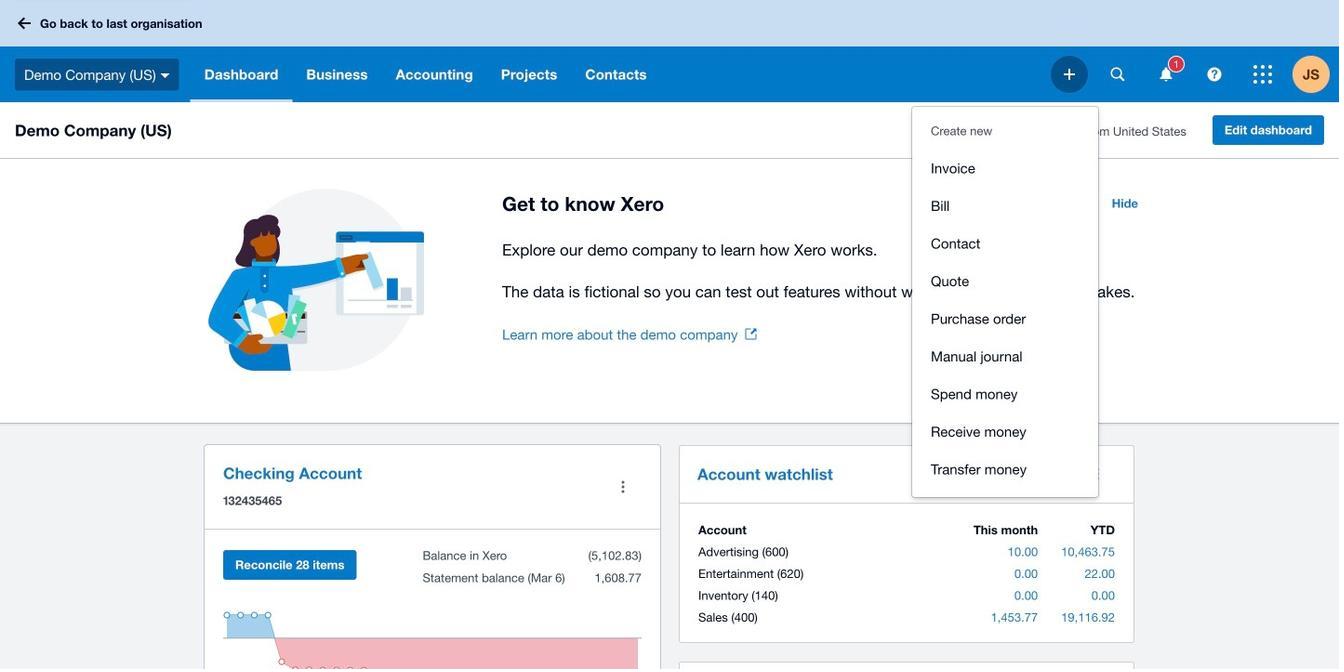 Task type: locate. For each thing, give the bounding box(es) containing it.
0 horizontal spatial svg image
[[1111, 67, 1125, 81]]

svg image
[[18, 17, 31, 29], [1253, 65, 1272, 84], [1207, 67, 1221, 81], [1064, 69, 1075, 80], [161, 73, 170, 78]]

1 horizontal spatial svg image
[[1160, 67, 1172, 81]]

list box
[[912, 107, 1098, 497]]

svg image
[[1111, 67, 1125, 81], [1160, 67, 1172, 81]]

create new group
[[912, 140, 1098, 497]]

banner
[[0, 0, 1339, 497]]

manage menu toggle image
[[604, 469, 642, 506]]

intro banner body element
[[502, 237, 1149, 305]]



Task type: describe. For each thing, give the bounding box(es) containing it.
1 svg image from the left
[[1111, 67, 1125, 81]]

2 svg image from the left
[[1160, 67, 1172, 81]]



Task type: vqa. For each thing, say whether or not it's contained in the screenshot.
approve & email
no



